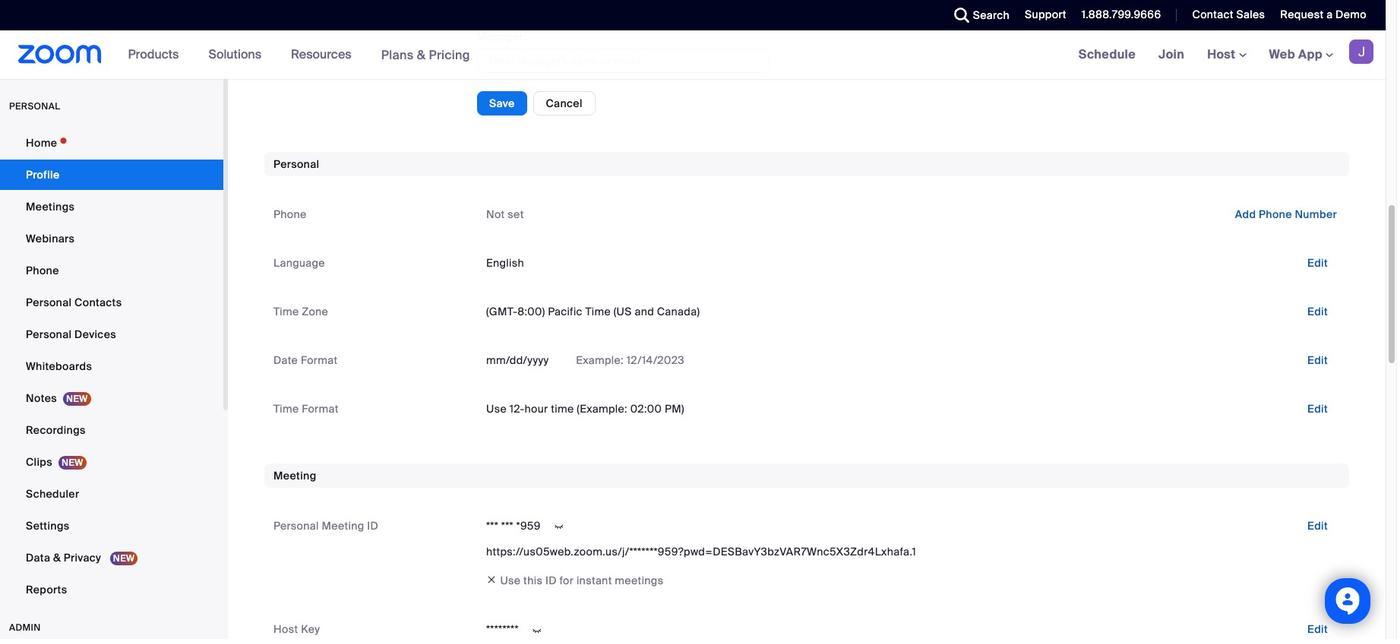 Task type: locate. For each thing, give the bounding box(es) containing it.
solutions button
[[209, 30, 268, 79]]

contact sales link
[[1181, 0, 1269, 30], [1193, 8, 1266, 21]]

https://us05web.zoom.us/j/*******959?pwd=desbavy3bzvar7wnc5x3zdr4lxhafa.1
[[486, 545, 917, 559]]

banner
[[0, 30, 1386, 80]]

meetings navigation
[[1067, 30, 1386, 80]]

0 horizontal spatial id
[[367, 519, 379, 533]]

request a demo link
[[1269, 0, 1386, 30], [1281, 8, 1367, 21]]

6 edit from the top
[[1308, 623, 1328, 636]]

pacific
[[548, 305, 583, 318]]

zoom logo image
[[18, 45, 102, 64]]

schedule link
[[1067, 30, 1148, 79]]

sales
[[1237, 8, 1266, 21]]

1 horizontal spatial &
[[417, 47, 426, 63]]

plans & pricing link
[[381, 47, 470, 63], [381, 47, 470, 63]]

4 edit button from the top
[[1296, 397, 1341, 421]]

meetings
[[615, 574, 664, 588]]

request a demo
[[1281, 8, 1367, 21]]

personal
[[274, 157, 319, 171], [26, 296, 72, 309], [26, 328, 72, 341], [274, 519, 319, 533]]

1 horizontal spatial ***
[[501, 519, 514, 533]]

host for host
[[1208, 46, 1239, 62]]

plans
[[381, 47, 414, 63]]

whiteboards
[[26, 359, 92, 373]]

phone up language
[[274, 208, 307, 221]]

manager
[[477, 30, 523, 43]]

format
[[301, 353, 338, 367], [302, 402, 339, 416]]

id for meeting
[[367, 519, 379, 533]]

personal meeting id
[[274, 519, 379, 533]]

personal for personal
[[274, 157, 319, 171]]

edit for language
[[1308, 256, 1328, 270]]

1 edit button from the top
[[1296, 251, 1341, 275]]

webinars link
[[0, 223, 223, 254]]

english
[[486, 256, 524, 270]]

1 edit from the top
[[1308, 256, 1328, 270]]

*959
[[516, 519, 541, 533]]

id
[[367, 519, 379, 533], [546, 574, 557, 588]]

use left this
[[500, 574, 521, 588]]

time down date
[[274, 402, 299, 416]]

time
[[551, 402, 574, 416]]

phone
[[274, 208, 307, 221], [1259, 208, 1292, 221], [26, 264, 59, 277]]

join link
[[1148, 30, 1196, 79]]

show host key image
[[525, 624, 549, 637]]

data & privacy link
[[0, 543, 223, 573]]

use this id for instant meetings
[[500, 574, 664, 588]]

notes link
[[0, 383, 223, 413]]

edit
[[1308, 256, 1328, 270], [1308, 305, 1328, 318], [1308, 353, 1328, 367], [1308, 402, 1328, 416], [1308, 519, 1328, 533], [1308, 623, 1328, 636]]

5 edit button from the top
[[1296, 514, 1341, 538]]

1 vertical spatial &
[[53, 551, 61, 565]]

1.888.799.9666
[[1082, 8, 1162, 21]]

1 horizontal spatial host
[[1208, 46, 1239, 62]]

time left 'zone'
[[274, 305, 299, 318]]

5 edit from the top
[[1308, 519, 1328, 533]]

0 vertical spatial use
[[486, 402, 507, 416]]

data
[[26, 551, 50, 565]]

set
[[508, 208, 524, 221]]

0 horizontal spatial host
[[274, 623, 298, 636]]

format down "date format"
[[302, 402, 339, 416]]

use for use this id for instant meetings
[[500, 574, 521, 588]]

whiteboards link
[[0, 351, 223, 381]]

search
[[973, 8, 1010, 22]]

edit for personal meeting id
[[1308, 519, 1328, 533]]

contact
[[1193, 8, 1234, 21]]

use for use 12-hour time (example: 02:00 pm)
[[486, 402, 507, 416]]

phone inside add phone number button
[[1259, 208, 1292, 221]]

not set
[[486, 208, 524, 221]]

canada)
[[657, 305, 700, 318]]

1 horizontal spatial meeting
[[322, 519, 364, 533]]

edit for time format
[[1308, 402, 1328, 416]]

(us
[[614, 305, 632, 318]]

& inside personal menu menu
[[53, 551, 61, 565]]

host inside meetings navigation
[[1208, 46, 1239, 62]]

0 horizontal spatial ***
[[486, 519, 499, 533]]

edit button for time zone
[[1296, 300, 1341, 324]]

edit button
[[1296, 251, 1341, 275], [1296, 300, 1341, 324], [1296, 348, 1341, 372], [1296, 397, 1341, 421], [1296, 514, 1341, 538], [1296, 617, 1341, 639]]

clips
[[26, 455, 52, 469]]

host left "key"
[[274, 623, 298, 636]]

format right date
[[301, 353, 338, 367]]

host button
[[1208, 46, 1247, 62]]

1 *** from the left
[[486, 519, 499, 533]]

host key
[[274, 623, 320, 636]]

phone right add
[[1259, 208, 1292, 221]]

2 horizontal spatial phone
[[1259, 208, 1292, 221]]

this
[[524, 574, 543, 588]]

personal for personal meeting id
[[274, 519, 319, 533]]

&
[[417, 47, 426, 63], [53, 551, 61, 565]]

1 vertical spatial format
[[302, 402, 339, 416]]

host down the contact sales
[[1208, 46, 1239, 62]]

app
[[1299, 46, 1323, 62]]

save button
[[477, 91, 527, 116]]

home link
[[0, 128, 223, 158]]

1 vertical spatial use
[[500, 574, 521, 588]]

profile picture image
[[1350, 40, 1374, 64]]

0 vertical spatial id
[[367, 519, 379, 533]]

1.888.799.9666 button
[[1071, 0, 1165, 30], [1082, 8, 1162, 21]]

2 edit from the top
[[1308, 305, 1328, 318]]

example: 12/14/2023
[[573, 353, 685, 367]]

2 edit button from the top
[[1296, 300, 1341, 324]]

1 vertical spatial id
[[546, 574, 557, 588]]

banner containing products
[[0, 30, 1386, 80]]

Job Title text field
[[477, 0, 770, 5]]

time
[[274, 305, 299, 318], [586, 305, 611, 318], [274, 402, 299, 416]]

not
[[486, 208, 505, 221]]

4 edit from the top
[[1308, 402, 1328, 416]]

0 horizontal spatial phone
[[26, 264, 59, 277]]

settings
[[26, 519, 70, 533]]

edit button for time format
[[1296, 397, 1341, 421]]

join
[[1159, 46, 1185, 62]]

1 horizontal spatial id
[[546, 574, 557, 588]]

key
[[301, 623, 320, 636]]

phone down webinars
[[26, 264, 59, 277]]

id for this
[[546, 574, 557, 588]]

use left 12-
[[486, 402, 507, 416]]

0 horizontal spatial meeting
[[274, 469, 317, 483]]

support link
[[1014, 0, 1071, 30], [1025, 8, 1067, 21]]

1 vertical spatial host
[[274, 623, 298, 636]]

& right plans
[[417, 47, 426, 63]]

0 horizontal spatial &
[[53, 551, 61, 565]]

0 vertical spatial host
[[1208, 46, 1239, 62]]

0 vertical spatial format
[[301, 353, 338, 367]]

& inside "product information" navigation
[[417, 47, 426, 63]]

& for privacy
[[53, 551, 61, 565]]

show personal meeting id image
[[547, 520, 571, 534]]

contact sales
[[1193, 8, 1266, 21]]

products
[[128, 46, 179, 62]]

& right data
[[53, 551, 61, 565]]

host
[[1208, 46, 1239, 62], [274, 623, 298, 636]]

********
[[486, 623, 519, 636]]

0 vertical spatial &
[[417, 47, 426, 63]]

personal for personal devices
[[26, 328, 72, 341]]



Task type: describe. For each thing, give the bounding box(es) containing it.
cancel button
[[533, 91, 596, 116]]

12-
[[510, 402, 525, 416]]

format for date format
[[301, 353, 338, 367]]

request
[[1281, 8, 1324, 21]]

scheduler
[[26, 487, 79, 501]]

profile link
[[0, 160, 223, 190]]

products button
[[128, 30, 186, 79]]

add phone number
[[1235, 208, 1338, 221]]

pm)
[[665, 402, 685, 416]]

recordings link
[[0, 415, 223, 445]]

hour
[[525, 402, 548, 416]]

demo
[[1336, 8, 1367, 21]]

reports
[[26, 583, 67, 597]]

contacts
[[74, 296, 122, 309]]

1 horizontal spatial phone
[[274, 208, 307, 221]]

reports link
[[0, 575, 223, 605]]

data & privacy
[[26, 551, 104, 565]]

6 edit button from the top
[[1296, 617, 1341, 639]]

support
[[1025, 8, 1067, 21]]

personal menu menu
[[0, 128, 223, 606]]

personal
[[9, 100, 60, 112]]

example:
[[576, 353, 624, 367]]

time for use 12-hour time (example: 02:00 pm)
[[274, 402, 299, 416]]

personal devices
[[26, 328, 116, 341]]

add
[[1235, 208, 1256, 221]]

for
[[560, 574, 574, 588]]

settings link
[[0, 511, 223, 541]]

clips link
[[0, 447, 223, 477]]

2 *** from the left
[[501, 519, 514, 533]]

time format
[[274, 402, 339, 416]]

time for (gmt-8:00) pacific time (us and canada)
[[274, 305, 299, 318]]

*** *** *959
[[486, 519, 541, 533]]

resources button
[[291, 30, 358, 79]]

edit button for personal meeting id
[[1296, 514, 1341, 538]]

recordings
[[26, 423, 86, 437]]

12/14/2023
[[627, 353, 685, 367]]

admin
[[9, 622, 41, 634]]

phone inside phone link
[[26, 264, 59, 277]]

02:00
[[630, 402, 662, 416]]

personal for personal contacts
[[26, 296, 72, 309]]

pricing
[[429, 47, 470, 63]]

(gmt-
[[486, 305, 518, 318]]

product information navigation
[[117, 30, 482, 80]]

date format
[[274, 353, 338, 367]]

meetings link
[[0, 192, 223, 222]]

language
[[274, 256, 325, 270]]

phone link
[[0, 255, 223, 286]]

and
[[635, 305, 654, 318]]

solutions
[[209, 46, 261, 62]]

profile
[[26, 168, 60, 182]]

format for time format
[[302, 402, 339, 416]]

a
[[1327, 8, 1333, 21]]

number
[[1295, 208, 1338, 221]]

date
[[274, 353, 298, 367]]

& for pricing
[[417, 47, 426, 63]]

home
[[26, 136, 57, 150]]

privacy
[[64, 551, 101, 565]]

cancel
[[546, 97, 583, 110]]

devices
[[74, 328, 116, 341]]

(example:
[[577, 402, 628, 416]]

add phone number button
[[1223, 202, 1350, 227]]

web app button
[[1270, 46, 1334, 62]]

personal contacts
[[26, 296, 122, 309]]

time left (us
[[586, 305, 611, 318]]

personal devices link
[[0, 319, 223, 350]]

search button
[[943, 0, 1014, 30]]

save
[[489, 97, 515, 110]]

web
[[1270, 46, 1296, 62]]

webinars
[[26, 232, 75, 245]]

web app
[[1270, 46, 1323, 62]]

scheduler link
[[0, 479, 223, 509]]

edit button for language
[[1296, 251, 1341, 275]]

zone
[[302, 305, 328, 318]]

time zone
[[274, 305, 328, 318]]

meetings
[[26, 200, 75, 214]]

mm/dd/yyyy
[[486, 353, 549, 367]]

0 vertical spatial meeting
[[274, 469, 317, 483]]

schedule
[[1079, 46, 1136, 62]]

instant
[[577, 574, 612, 588]]

resources
[[291, 46, 352, 62]]

plans & pricing
[[381, 47, 470, 63]]

host for host key
[[274, 623, 298, 636]]

3 edit from the top
[[1308, 353, 1328, 367]]

1 vertical spatial meeting
[[322, 519, 364, 533]]

3 edit button from the top
[[1296, 348, 1341, 372]]

edit for time zone
[[1308, 305, 1328, 318]]

8:00)
[[518, 305, 545, 318]]

personal contacts link
[[0, 287, 223, 318]]

use 12-hour time (example: 02:00 pm)
[[486, 402, 685, 416]]

(gmt-8:00) pacific time (us and canada)
[[486, 305, 700, 318]]



Task type: vqa. For each thing, say whether or not it's contained in the screenshot.
8:00)
yes



